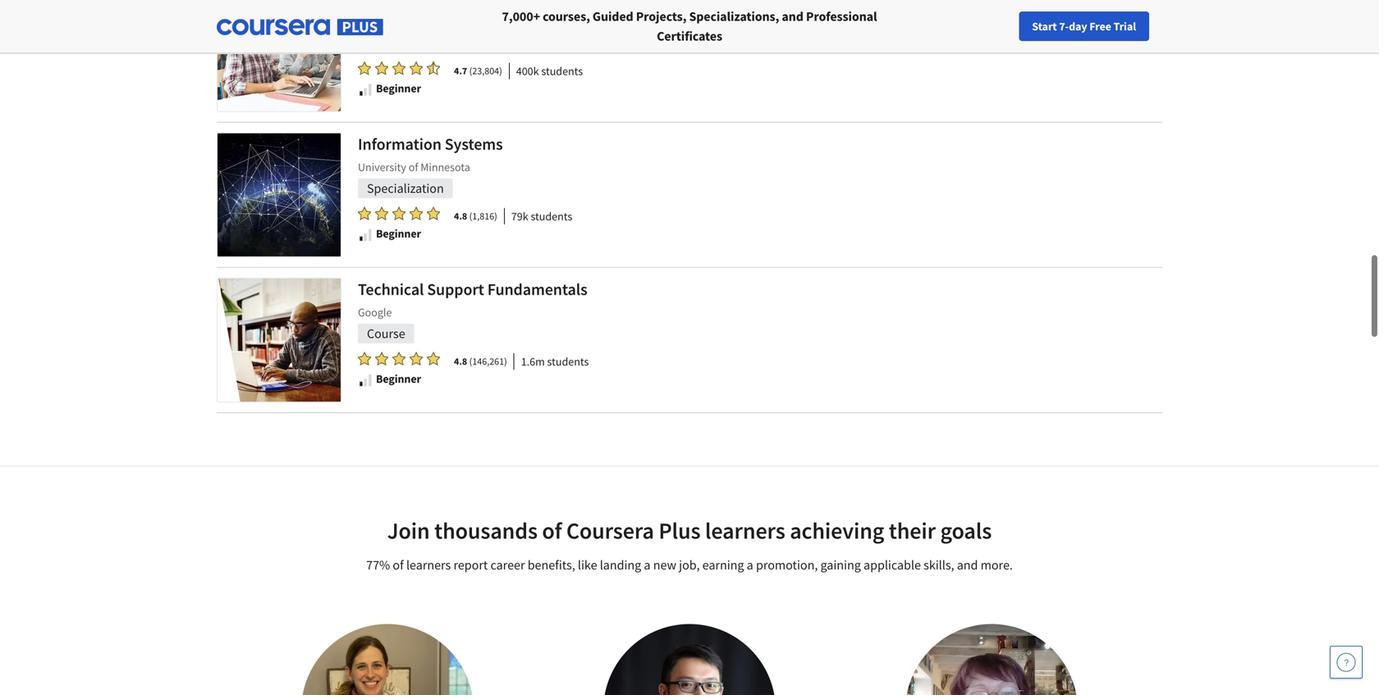 Task type: vqa. For each thing, say whether or not it's contained in the screenshot.
400k students
yes



Task type: locate. For each thing, give the bounding box(es) containing it.
a
[[644, 557, 651, 574], [747, 557, 754, 574]]

students right 400k
[[541, 64, 583, 78]]

learners up earning
[[705, 517, 786, 545]]

2 beginner level image from the top
[[358, 227, 373, 242]]

1 vertical spatial students
[[531, 209, 573, 224]]

1 vertical spatial of
[[542, 517, 562, 545]]

technical
[[358, 279, 424, 300]]

0 horizontal spatial and
[[782, 8, 804, 25]]

a right earning
[[747, 557, 754, 574]]

1 horizontal spatial and
[[957, 557, 978, 574]]

google course
[[358, 14, 405, 51]]

certificates
[[657, 28, 723, 44]]

1 beginner level image from the top
[[358, 82, 373, 97]]

earning
[[703, 557, 744, 574]]

​systems
[[445, 134, 503, 154]]

specializations,
[[689, 8, 779, 25]]

beginner level image
[[358, 82, 373, 97], [358, 227, 373, 242]]

0 vertical spatial beginner level image
[[358, 82, 373, 97]]

trial
[[1114, 19, 1136, 34]]

find
[[1029, 19, 1051, 34]]

4.8 left "(1,816)"
[[454, 210, 467, 223]]

1 horizontal spatial a
[[747, 557, 754, 574]]

promotion,
[[756, 557, 818, 574]]

beginner level image up technical
[[358, 227, 373, 242]]

4.8 left (146,261)
[[454, 355, 467, 368]]

new
[[1077, 19, 1098, 34]]

beginner up information​
[[376, 81, 421, 96]]

beginner
[[376, 81, 421, 96], [376, 226, 421, 241], [376, 372, 421, 386]]

filled star image
[[358, 61, 371, 76], [375, 206, 388, 221], [358, 351, 371, 366], [375, 351, 388, 366], [393, 351, 406, 366], [410, 351, 423, 366]]

free
[[1090, 19, 1112, 34]]

of up specialization
[[409, 160, 418, 174]]

4.7
[[454, 64, 467, 77]]

77%
[[366, 557, 390, 574]]

google
[[358, 14, 392, 29], [358, 305, 392, 320]]

information​
[[358, 134, 442, 154]]

1 vertical spatial beginner
[[376, 226, 421, 241]]

4.8 for ​systems
[[454, 210, 467, 223]]

day
[[1069, 19, 1088, 34]]

2 vertical spatial beginner
[[376, 372, 421, 386]]

4.8
[[454, 210, 467, 223], [454, 355, 467, 368]]

1 vertical spatial and
[[957, 557, 978, 574]]

filled star image
[[375, 61, 388, 76], [393, 61, 406, 76], [410, 61, 423, 76], [358, 206, 371, 221], [393, 206, 406, 221], [410, 206, 423, 221], [427, 206, 440, 221], [427, 351, 440, 366]]

support
[[427, 279, 484, 300]]

77% of learners report career benefits, like landing a new job, earning a promotion, gaining applicable skills, and more.
[[366, 557, 1013, 574]]

information​ ​systems university of minnesota specialization
[[358, 134, 503, 197]]

students right 1.6m
[[547, 354, 589, 369]]

2 vertical spatial students
[[547, 354, 589, 369]]

0 vertical spatial beginner
[[376, 81, 421, 96]]

students
[[541, 64, 583, 78], [531, 209, 573, 224], [547, 354, 589, 369]]

projects,
[[636, 8, 687, 25]]

technical support fundamentals by google image
[[218, 279, 341, 402]]

1 vertical spatial course
[[367, 326, 405, 342]]

1 google from the top
[[358, 14, 392, 29]]

2 google from the top
[[358, 305, 392, 320]]

1 beginner from the top
[[376, 81, 421, 96]]

0 vertical spatial learners
[[705, 517, 786, 545]]

beginner level image
[[358, 373, 373, 387]]

2 vertical spatial of
[[393, 557, 404, 574]]

0 horizontal spatial of
[[393, 557, 404, 574]]

of
[[409, 160, 418, 174], [542, 517, 562, 545], [393, 557, 404, 574]]

more.
[[981, 557, 1013, 574]]

0 vertical spatial and
[[782, 8, 804, 25]]

4.8 for support
[[454, 355, 467, 368]]

beginner level image down 'google course'
[[358, 82, 373, 97]]

benefits,
[[528, 557, 575, 574]]

(23,804)
[[469, 64, 502, 77]]

1 horizontal spatial of
[[409, 160, 418, 174]]

course inside technical support fundamentals google course
[[367, 326, 405, 342]]

1 4.8 from the top
[[454, 210, 467, 223]]

information​ ​systems by university of minnesota image
[[218, 133, 341, 257]]

learners down join
[[406, 557, 451, 574]]

students for technical support fundamentals
[[547, 354, 589, 369]]

0 horizontal spatial a
[[644, 557, 651, 574]]

and left professional
[[782, 8, 804, 25]]

applicable
[[864, 557, 921, 574]]

job,
[[679, 557, 700, 574]]

7-
[[1060, 19, 1069, 34]]

1 a from the left
[[644, 557, 651, 574]]

0 vertical spatial 4.8
[[454, 210, 467, 223]]

(1,816)
[[469, 210, 497, 223]]

2 course from the top
[[367, 326, 405, 342]]

0 vertical spatial of
[[409, 160, 418, 174]]

beginner down specialization
[[376, 226, 421, 241]]

1 horizontal spatial learners
[[705, 517, 786, 545]]

learners
[[705, 517, 786, 545], [406, 557, 451, 574]]

google inside 'google course'
[[358, 14, 392, 29]]

of up benefits,
[[542, 517, 562, 545]]

2 4.8 from the top
[[454, 355, 467, 368]]

0 horizontal spatial learners
[[406, 557, 451, 574]]

3 beginner from the top
[[376, 372, 421, 386]]

1 vertical spatial google
[[358, 305, 392, 320]]

1 vertical spatial 4.8
[[454, 355, 467, 368]]

students right 79k
[[531, 209, 573, 224]]

fundamentals
[[488, 279, 588, 300]]

like
[[578, 557, 597, 574]]

students for information​ ​systems
[[531, 209, 573, 224]]

achieving
[[790, 517, 885, 545]]

400k
[[516, 64, 539, 78]]

None search field
[[226, 10, 620, 43]]

beginner right beginner level image
[[376, 372, 421, 386]]

course
[[367, 35, 405, 51], [367, 326, 405, 342]]

beginner for technical
[[376, 372, 421, 386]]

0 vertical spatial google
[[358, 14, 392, 29]]

79k
[[511, 209, 529, 224]]

and
[[782, 8, 804, 25], [957, 557, 978, 574]]

beginner for information​
[[376, 226, 421, 241]]

1 course from the top
[[367, 35, 405, 51]]

plus
[[659, 517, 701, 545]]

guided
[[593, 8, 634, 25]]

1 vertical spatial beginner level image
[[358, 227, 373, 242]]

2 beginner from the top
[[376, 226, 421, 241]]

course inside 'google course'
[[367, 35, 405, 51]]

a left new
[[644, 557, 651, 574]]

and right skills,
[[957, 557, 978, 574]]

0 vertical spatial course
[[367, 35, 405, 51]]

of right 77%
[[393, 557, 404, 574]]

help center image
[[1337, 653, 1357, 673]]



Task type: describe. For each thing, give the bounding box(es) containing it.
79k students
[[511, 209, 573, 224]]

google inside technical support fundamentals google course
[[358, 305, 392, 320]]

4.8 (146,261)
[[454, 355, 507, 368]]

join thousands of coursera plus learners achieving their goals
[[387, 517, 992, 545]]

join
[[387, 517, 430, 545]]

400k students
[[516, 64, 583, 78]]

goals
[[941, 517, 992, 545]]

of inside information​ ​systems university of minnesota specialization
[[409, 160, 418, 174]]

0 vertical spatial students
[[541, 64, 583, 78]]

their
[[889, 517, 936, 545]]

minnesota
[[421, 160, 470, 174]]

courses,
[[543, 8, 590, 25]]

and inside 7,000+ courses, guided projects, specializations, and professional certificates
[[782, 8, 804, 25]]

career
[[491, 557, 525, 574]]

half filled star image
[[427, 61, 440, 76]]

thousands
[[434, 517, 538, 545]]

7,000+
[[502, 8, 540, 25]]

system administration and it infrastructure services by google image
[[218, 0, 341, 111]]

professional
[[806, 8, 877, 25]]

coursera plus image
[[217, 19, 383, 35]]

start 7-day free trial
[[1032, 19, 1136, 34]]

2 a from the left
[[747, 557, 754, 574]]

gaining
[[821, 557, 861, 574]]

start 7-day free trial button
[[1019, 11, 1150, 41]]

7,000+ courses, guided projects, specializations, and professional certificates
[[502, 8, 877, 44]]

university
[[358, 160, 406, 174]]

new
[[653, 557, 677, 574]]

beginner level image for 400k students
[[358, 82, 373, 97]]

your
[[1053, 19, 1075, 34]]

coursera
[[566, 517, 654, 545]]

1.6m
[[521, 354, 545, 369]]

report
[[454, 557, 488, 574]]

1.6m students
[[521, 354, 589, 369]]

find your new career
[[1029, 19, 1132, 34]]

specialization
[[367, 180, 444, 197]]

find your new career link
[[1021, 16, 1141, 37]]

4.7 (23,804)
[[454, 64, 502, 77]]

beginner level image for 79k students
[[358, 227, 373, 242]]

landing
[[600, 557, 642, 574]]

(146,261)
[[469, 355, 507, 368]]

4.8 (1,816)
[[454, 210, 497, 223]]

technical support fundamentals google course
[[358, 279, 588, 342]]

skills,
[[924, 557, 955, 574]]

2 horizontal spatial of
[[542, 517, 562, 545]]

career
[[1101, 19, 1132, 34]]

1 vertical spatial learners
[[406, 557, 451, 574]]

start
[[1032, 19, 1057, 34]]



